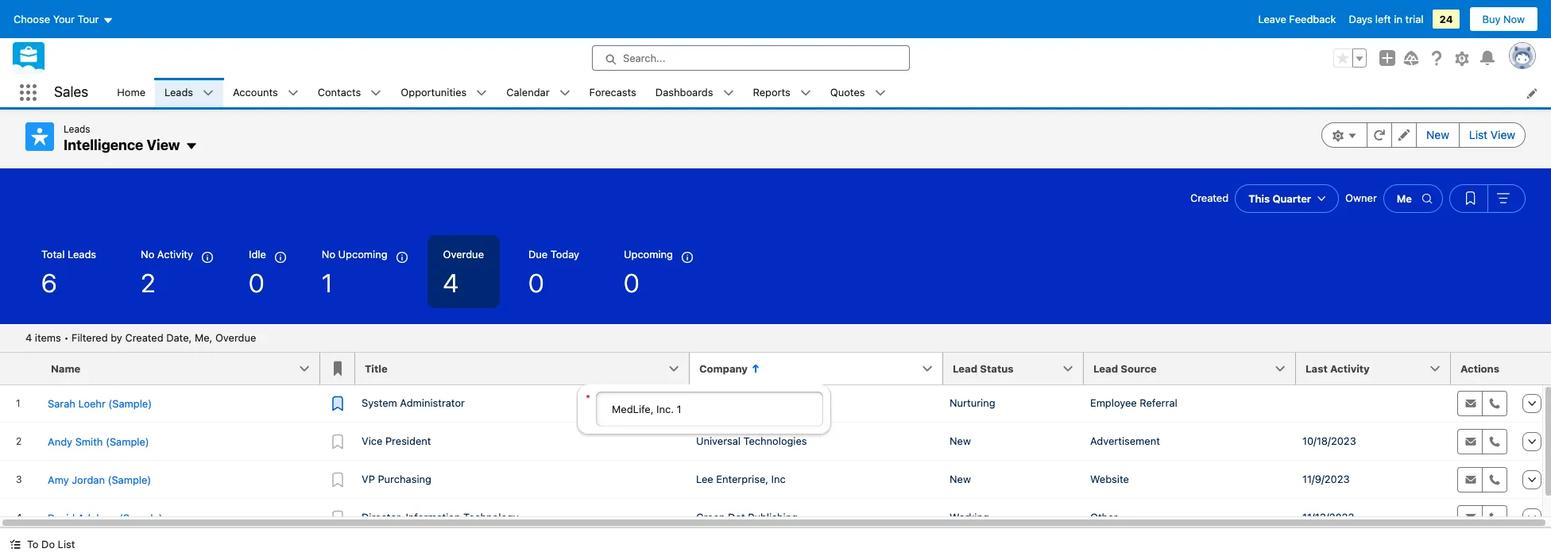 Task type: describe. For each thing, give the bounding box(es) containing it.
opportunities
[[401, 86, 467, 98]]

universal technologies
[[696, 434, 807, 447]]

forecasts link
[[580, 78, 646, 107]]

buy now
[[1482, 13, 1525, 25]]

title cell
[[355, 352, 699, 385]]

4 inside overdue 4
[[443, 267, 458, 298]]

activity for last activity
[[1330, 362, 1370, 375]]

view for intelligence view
[[147, 137, 180, 153]]

1 vertical spatial leads
[[64, 123, 90, 135]]

company
[[699, 362, 748, 375]]

working
[[950, 511, 989, 523]]

text default image for contacts
[[371, 88, 382, 99]]

overdue inside key performance indicators group
[[443, 248, 484, 260]]

due today 0
[[528, 248, 579, 298]]

to do list button
[[0, 528, 85, 560]]

name cell
[[41, 352, 330, 385]]

quarter
[[1272, 192, 1311, 205]]

date,
[[166, 331, 192, 344]]

1
[[322, 267, 333, 298]]

4 items • filtered by created date, me, overdue
[[25, 331, 256, 344]]

me
[[1397, 192, 1412, 205]]

sales
[[54, 84, 88, 100]]

buy now button
[[1469, 6, 1538, 32]]

leave feedback
[[1258, 13, 1336, 25]]

name button
[[41, 352, 320, 384]]

6
[[41, 267, 57, 298]]

green
[[696, 511, 725, 523]]

dashboards link
[[646, 78, 723, 107]]

accounts link
[[223, 78, 287, 107]]

advertisement
[[1090, 434, 1160, 447]]

this quarter
[[1248, 192, 1311, 205]]

source
[[1121, 362, 1157, 375]]

vp purchasing
[[362, 472, 431, 485]]

medlife, inc.
[[696, 396, 758, 409]]

text default image down leads list item
[[185, 140, 198, 153]]

system administrator
[[362, 396, 465, 409]]

administrator
[[400, 396, 465, 409]]

0 horizontal spatial 4
[[25, 331, 32, 344]]

new inside button
[[1426, 128, 1449, 141]]

0 inside due today 0
[[528, 267, 544, 298]]

website
[[1090, 472, 1129, 485]]

forecasts
[[589, 86, 636, 98]]

due
[[528, 248, 548, 260]]

trial
[[1405, 13, 1423, 25]]

me button
[[1383, 184, 1443, 213]]

list inside button
[[1469, 128, 1488, 141]]

owner
[[1345, 191, 1377, 204]]

by
[[111, 331, 122, 344]]

tour
[[78, 13, 99, 25]]

nurturing
[[950, 396, 995, 409]]

opportunities list item
[[391, 78, 497, 107]]

*
[[586, 392, 590, 404]]

idle
[[249, 248, 266, 260]]

text default image for reports
[[800, 88, 811, 99]]

contacts
[[318, 86, 361, 98]]

text default image for dashboards
[[723, 88, 734, 99]]

last activity button
[[1296, 352, 1451, 384]]

do
[[41, 538, 55, 551]]

no for 1
[[322, 248, 335, 260]]

in
[[1394, 13, 1402, 25]]

2 upcoming from the left
[[624, 248, 673, 260]]

lead source cell
[[1084, 352, 1305, 385]]

actions cell
[[1451, 352, 1514, 385]]

grid containing name
[[0, 352, 1551, 538]]

leave
[[1258, 13, 1286, 25]]

dot
[[728, 511, 745, 523]]

system
[[362, 396, 397, 409]]

4 items • filtered by created date, me, overdue status
[[25, 331, 256, 344]]

1 upcoming from the left
[[338, 248, 387, 260]]

to
[[27, 538, 39, 551]]

key performance indicators group
[[0, 235, 1551, 324]]

new button
[[1416, 122, 1460, 148]]

lee
[[696, 472, 713, 485]]

reports list item
[[743, 78, 821, 107]]

enterprise,
[[716, 472, 768, 485]]

technologies
[[743, 434, 807, 447]]

leads inside leads link
[[165, 86, 193, 98]]

leave feedback link
[[1258, 13, 1336, 25]]

text default image inside quotes "list item"
[[874, 88, 886, 99]]

row number cell
[[0, 352, 41, 385]]

cell inside grid
[[1296, 384, 1451, 422]]

other
[[1090, 511, 1118, 523]]

important cell
[[320, 352, 355, 385]]

lead for lead source
[[1093, 362, 1118, 375]]

11/9/2023
[[1302, 473, 1350, 485]]

lead status cell
[[943, 352, 1093, 385]]

lead source
[[1093, 362, 1157, 375]]

total leads 6
[[41, 248, 96, 298]]

accounts
[[233, 86, 278, 98]]

search...
[[623, 52, 665, 64]]

purchasing
[[378, 472, 431, 485]]

employee referral
[[1090, 396, 1177, 409]]

list containing home
[[107, 78, 1551, 107]]



Task type: vqa. For each thing, say whether or not it's contained in the screenshot.
THE LEAD in lead status button
yes



Task type: locate. For each thing, give the bounding box(es) containing it.
list right the new button
[[1469, 128, 1488, 141]]

last activity
[[1305, 362, 1370, 375]]

text default image inside opportunities list item
[[476, 88, 487, 99]]

0 horizontal spatial lead
[[953, 362, 977, 375]]

1 horizontal spatial 0
[[528, 267, 544, 298]]

new for website
[[950, 472, 971, 485]]

company cell
[[690, 352, 953, 385]]

new
[[1426, 128, 1449, 141], [950, 434, 971, 447], [950, 472, 971, 485]]

2 no from the left
[[322, 248, 335, 260]]

calendar link
[[497, 78, 559, 107]]

0 horizontal spatial no
[[141, 248, 154, 260]]

1 lead from the left
[[953, 362, 977, 375]]

activity inside button
[[1330, 362, 1370, 375]]

text default image inside dashboards list item
[[723, 88, 734, 99]]

view for list view
[[1491, 128, 1515, 141]]

text default image inside reports list item
[[800, 88, 811, 99]]

2 lead from the left
[[1093, 362, 1118, 375]]

text default image inside "contacts" list item
[[371, 88, 382, 99]]

accounts list item
[[223, 78, 308, 107]]

lead left source
[[1093, 362, 1118, 375]]

new down nurturing
[[950, 434, 971, 447]]

feedback
[[1289, 13, 1336, 25]]

text default image right calendar
[[559, 88, 570, 99]]

text default image down the search... button
[[723, 88, 734, 99]]

0 vertical spatial activity
[[157, 248, 193, 260]]

1 vertical spatial overdue
[[215, 331, 256, 344]]

director,
[[362, 511, 403, 523]]

0 for upcoming
[[624, 267, 639, 298]]

text default image inside the to do list button
[[10, 539, 21, 550]]

0 horizontal spatial activity
[[157, 248, 193, 260]]

3 text default image from the left
[[559, 88, 570, 99]]

this
[[1248, 192, 1270, 205]]

list view button
[[1459, 122, 1526, 148]]

1 vertical spatial list
[[58, 538, 75, 551]]

search... button
[[592, 45, 910, 71]]

days
[[1349, 13, 1372, 25]]

activity for no activity
[[157, 248, 193, 260]]

0 down due
[[528, 267, 544, 298]]

1 no from the left
[[141, 248, 154, 260]]

left
[[1375, 13, 1391, 25]]

0 horizontal spatial overdue
[[215, 331, 256, 344]]

new up working
[[950, 472, 971, 485]]

universal
[[696, 434, 741, 447]]

me,
[[195, 331, 212, 344]]

0 vertical spatial list
[[1469, 128, 1488, 141]]

lead left status
[[953, 362, 977, 375]]

2 vertical spatial new
[[950, 472, 971, 485]]

text default image left to
[[10, 539, 21, 550]]

3 0 from the left
[[624, 267, 639, 298]]

1 horizontal spatial 4
[[443, 267, 458, 298]]

group up me button on the top right
[[1322, 122, 1526, 148]]

0 right due today 0
[[624, 267, 639, 298]]

leads list item
[[155, 78, 223, 107]]

today
[[551, 248, 579, 260]]

information
[[406, 511, 460, 523]]

1 vertical spatial group
[[1322, 122, 1526, 148]]

reports
[[753, 86, 790, 98]]

dashboards
[[655, 86, 713, 98]]

text default image for calendar
[[559, 88, 570, 99]]

2 horizontal spatial 0
[[624, 267, 639, 298]]

president
[[385, 434, 431, 447]]

overdue right me,
[[215, 331, 256, 344]]

0 down 'idle'
[[249, 267, 264, 298]]

no upcoming
[[322, 248, 387, 260]]

overdue
[[443, 248, 484, 260], [215, 331, 256, 344]]

1 horizontal spatial lead
[[1093, 362, 1118, 375]]

lead status button
[[943, 352, 1084, 384]]

company button
[[690, 352, 943, 384]]

inc.
[[741, 396, 758, 409]]

contacts list item
[[308, 78, 391, 107]]

upcoming
[[338, 248, 387, 260], [624, 248, 673, 260]]

view inside button
[[1491, 128, 1515, 141]]

last activity cell
[[1296, 352, 1460, 385]]

5 text default image from the left
[[800, 88, 811, 99]]

1 vertical spatial activity
[[1330, 362, 1370, 375]]

filtered
[[72, 331, 108, 344]]

group containing new
[[1322, 122, 1526, 148]]

1 vertical spatial new
[[950, 434, 971, 447]]

2
[[141, 267, 155, 298]]

home
[[117, 86, 145, 98]]

dashboards list item
[[646, 78, 743, 107]]

10/18/2023
[[1302, 434, 1356, 447]]

list inside button
[[58, 538, 75, 551]]

leads right home
[[165, 86, 193, 98]]

1 vertical spatial 4
[[25, 331, 32, 344]]

new left list view
[[1426, 128, 1449, 141]]

0 vertical spatial created
[[1190, 191, 1229, 204]]

quotes link
[[821, 78, 874, 107]]

0 vertical spatial overdue
[[443, 248, 484, 260]]

choose
[[14, 13, 50, 25]]

4 text default image from the left
[[723, 88, 734, 99]]

employee
[[1090, 396, 1137, 409]]

2 0 from the left
[[528, 267, 544, 298]]

•
[[64, 331, 69, 344]]

text default image left calendar link
[[476, 88, 487, 99]]

text default image right contacts
[[371, 88, 382, 99]]

now
[[1503, 13, 1525, 25]]

1 horizontal spatial created
[[1190, 191, 1229, 204]]

referral
[[1140, 396, 1177, 409]]

technology
[[463, 511, 519, 523]]

no up the 1
[[322, 248, 335, 260]]

0 vertical spatial leads
[[165, 86, 193, 98]]

text default image right the accounts
[[287, 88, 299, 99]]

action cell
[[1514, 352, 1551, 385]]

view
[[1491, 128, 1515, 141], [147, 137, 180, 153]]

list right the do
[[58, 538, 75, 551]]

1 0 from the left
[[249, 267, 264, 298]]

inc
[[771, 472, 786, 485]]

0
[[249, 267, 264, 298], [528, 267, 544, 298], [624, 267, 639, 298]]

row number image
[[0, 352, 41, 384]]

11/13/2023
[[1302, 511, 1354, 523]]

0 vertical spatial 4
[[443, 267, 458, 298]]

0 horizontal spatial created
[[125, 331, 163, 344]]

opportunities link
[[391, 78, 476, 107]]

1 horizontal spatial view
[[1491, 128, 1515, 141]]

1 horizontal spatial activity
[[1330, 362, 1370, 375]]

title button
[[355, 352, 690, 384]]

leads inside total leads 6
[[68, 248, 96, 260]]

1 horizontal spatial no
[[322, 248, 335, 260]]

0 horizontal spatial upcoming
[[338, 248, 387, 260]]

lead status
[[953, 362, 1014, 375]]

grid
[[0, 352, 1551, 538]]

text default image left the "accounts" link
[[203, 88, 214, 99]]

choose your tour button
[[13, 6, 114, 32]]

group down days
[[1333, 48, 1367, 68]]

0 for idle
[[249, 267, 264, 298]]

contacts link
[[308, 78, 371, 107]]

leads link
[[155, 78, 203, 107]]

group
[[1333, 48, 1367, 68], [1322, 122, 1526, 148], [1449, 184, 1526, 213]]

overdue left due
[[443, 248, 484, 260]]

quotes list item
[[821, 78, 895, 107]]

vice president
[[362, 434, 431, 447]]

leads right total
[[68, 248, 96, 260]]

list
[[1469, 128, 1488, 141], [58, 538, 75, 551]]

total
[[41, 248, 65, 260]]

0 horizontal spatial view
[[147, 137, 180, 153]]

2 vertical spatial group
[[1449, 184, 1526, 213]]

status
[[980, 362, 1014, 375]]

items
[[35, 331, 61, 344]]

1 vertical spatial created
[[125, 331, 163, 344]]

0 vertical spatial group
[[1333, 48, 1367, 68]]

green dot publishing
[[696, 511, 798, 523]]

leads
[[165, 86, 193, 98], [64, 123, 90, 135], [68, 248, 96, 260]]

0 horizontal spatial 0
[[249, 267, 264, 298]]

vice
[[362, 434, 382, 447]]

text default image inside calendar list item
[[559, 88, 570, 99]]

0 horizontal spatial list
[[58, 538, 75, 551]]

group down list view button
[[1449, 184, 1526, 213]]

text default image
[[287, 88, 299, 99], [371, 88, 382, 99], [559, 88, 570, 99], [723, 88, 734, 99], [800, 88, 811, 99]]

director, information technology
[[362, 511, 519, 523]]

name
[[51, 362, 80, 375]]

created
[[1190, 191, 1229, 204], [125, 331, 163, 344]]

view right the new button
[[1491, 128, 1515, 141]]

text default image inside company button
[[751, 364, 760, 374]]

text default image for accounts
[[287, 88, 299, 99]]

home link
[[107, 78, 155, 107]]

this quarter button
[[1235, 184, 1339, 213]]

list
[[107, 78, 1551, 107]]

1 horizontal spatial overdue
[[443, 248, 484, 260]]

None text field
[[595, 391, 824, 427]]

1 text default image from the left
[[287, 88, 299, 99]]

no activity
[[141, 248, 193, 260]]

view down leads link
[[147, 137, 180, 153]]

1 horizontal spatial upcoming
[[624, 248, 673, 260]]

1 horizontal spatial list
[[1469, 128, 1488, 141]]

lead
[[953, 362, 977, 375], [1093, 362, 1118, 375]]

buy
[[1482, 13, 1501, 25]]

no for 2
[[141, 248, 154, 260]]

lead for lead status
[[953, 362, 977, 375]]

no up 2
[[141, 248, 154, 260]]

created right by
[[125, 331, 163, 344]]

cell
[[1296, 384, 1451, 422]]

text default image right reports
[[800, 88, 811, 99]]

your
[[53, 13, 75, 25]]

text default image right company
[[751, 364, 760, 374]]

quotes
[[830, 86, 865, 98]]

title
[[365, 362, 388, 375]]

leads up the intelligence
[[64, 123, 90, 135]]

text default image inside the accounts list item
[[287, 88, 299, 99]]

intelligence
[[64, 137, 143, 153]]

text default image inside leads list item
[[203, 88, 214, 99]]

text default image right quotes
[[874, 88, 886, 99]]

0 vertical spatial new
[[1426, 128, 1449, 141]]

activity inside key performance indicators group
[[157, 248, 193, 260]]

publishing
[[748, 511, 798, 523]]

no
[[141, 248, 154, 260], [322, 248, 335, 260]]

text default image
[[203, 88, 214, 99], [476, 88, 487, 99], [874, 88, 886, 99], [185, 140, 198, 153], [751, 364, 760, 374], [10, 539, 21, 550]]

calendar
[[506, 86, 550, 98]]

2 vertical spatial leads
[[68, 248, 96, 260]]

created left this
[[1190, 191, 1229, 204]]

lead source button
[[1084, 352, 1296, 384]]

vp
[[362, 472, 375, 485]]

new for advertisement
[[950, 434, 971, 447]]

reports link
[[743, 78, 800, 107]]

list view
[[1469, 128, 1515, 141]]

calendar list item
[[497, 78, 580, 107]]

to do list
[[27, 538, 75, 551]]

2 text default image from the left
[[371, 88, 382, 99]]



